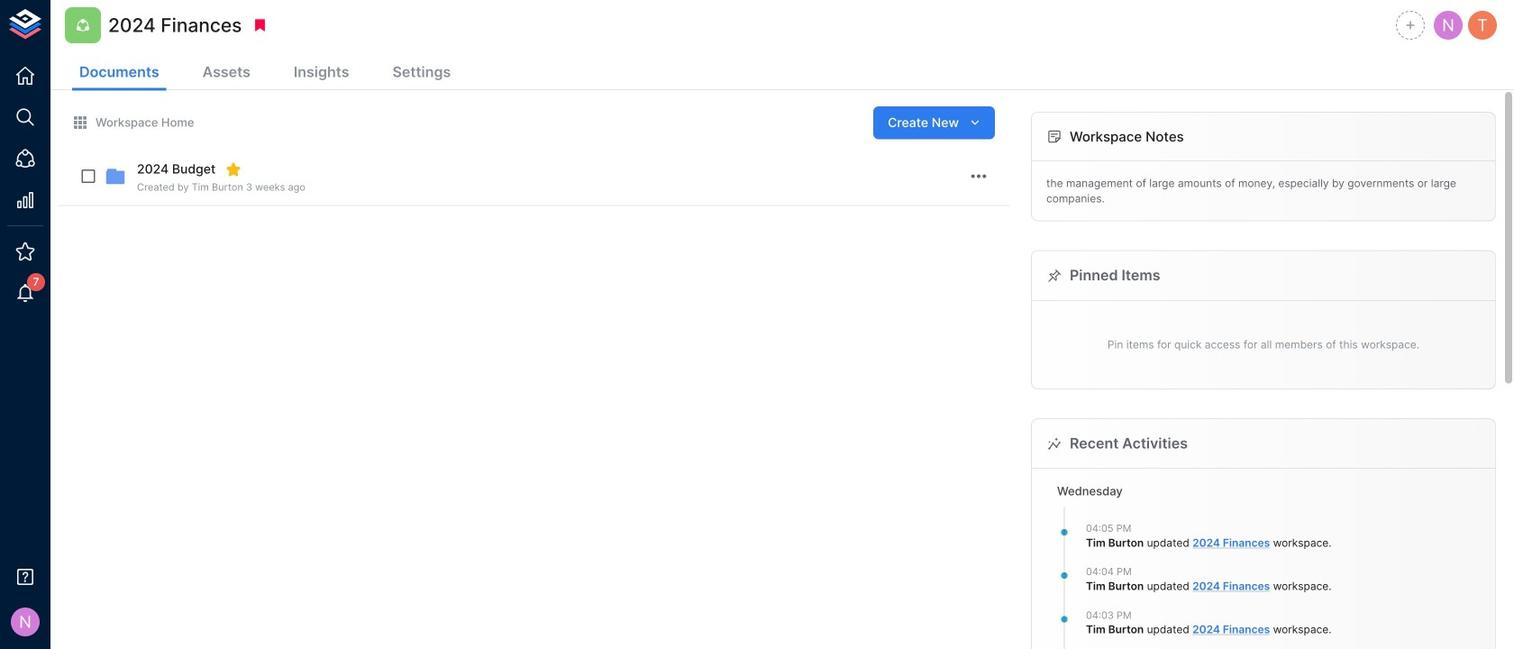 Task type: locate. For each thing, give the bounding box(es) containing it.
remove favorite image
[[226, 161, 242, 178]]



Task type: describe. For each thing, give the bounding box(es) containing it.
remove bookmark image
[[252, 17, 268, 33]]



Task type: vqa. For each thing, say whether or not it's contained in the screenshot.
Remove Favorite image at the top
yes



